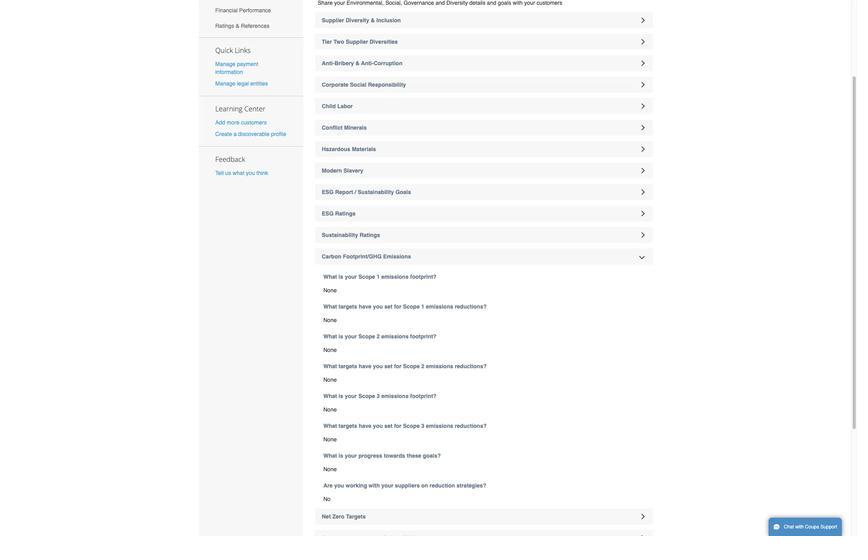Task type: locate. For each thing, give the bounding box(es) containing it.
have up 'what is your scope 3 emissions footprint?'
[[359, 364, 371, 370]]

labor
[[337, 103, 353, 110]]

esg for esg ratings
[[322, 211, 334, 217]]

& down financial performance
[[236, 23, 239, 29]]

profile
[[271, 131, 286, 138]]

what is your scope 1 emissions footprint?
[[323, 274, 436, 280]]

supplier up two
[[322, 17, 344, 23]]

you up 'what is your scope 3 emissions footprint?'
[[373, 364, 383, 370]]

financial performance
[[215, 7, 271, 14]]

manage payment information
[[215, 61, 258, 75]]

& right diversity
[[371, 17, 375, 23]]

information
[[215, 69, 243, 75]]

for
[[394, 304, 401, 310], [394, 364, 401, 370], [394, 423, 401, 430]]

ratings down report
[[335, 211, 356, 217]]

learning
[[215, 104, 243, 113]]

4 is from the top
[[339, 453, 343, 460]]

footprint? up what targets have you set for scope 2 emissions reductions? at the bottom of page
[[410, 334, 436, 340]]

1 esg from the top
[[322, 189, 334, 196]]

1 horizontal spatial ratings
[[335, 211, 356, 217]]

child
[[322, 103, 336, 110]]

have up "progress" in the left bottom of the page
[[359, 423, 371, 430]]

0 vertical spatial manage
[[215, 61, 235, 67]]

more
[[227, 119, 239, 126]]

anti- up corporate social responsibility
[[361, 60, 374, 67]]

chat with coupa support button
[[769, 519, 842, 537]]

esg up sustainability ratings at the top
[[322, 211, 334, 217]]

tell us what you think
[[215, 170, 268, 177]]

2 vertical spatial ratings
[[360, 232, 380, 239]]

reductions? for what targets have you set for scope 3 emissions reductions?
[[455, 423, 487, 430]]

1 have from the top
[[359, 304, 371, 310]]

3 have from the top
[[359, 423, 371, 430]]

2 anti- from the left
[[361, 60, 374, 67]]

towards
[[384, 453, 405, 460]]

2 vertical spatial reductions?
[[455, 423, 487, 430]]

ratings & references link
[[199, 18, 303, 34]]

1 none from the top
[[323, 288, 337, 294]]

you right are
[[334, 483, 344, 489]]

2
[[377, 334, 380, 340], [421, 364, 424, 370]]

you down 'what is your scope 3 emissions footprint?'
[[373, 423, 383, 430]]

0 vertical spatial esg
[[322, 189, 334, 196]]

0 horizontal spatial with
[[369, 483, 380, 489]]

carbon footprint/ghg emissions button
[[315, 249, 653, 265]]

1 vertical spatial have
[[359, 364, 371, 370]]

1 vertical spatial with
[[795, 525, 804, 531]]

set up towards
[[384, 423, 393, 430]]

0 horizontal spatial 1
[[377, 274, 380, 280]]

esg ratings
[[322, 211, 356, 217]]

1
[[377, 274, 380, 280], [421, 304, 424, 310]]

heading
[[315, 531, 653, 537]]

supplier diversity & inclusion
[[322, 17, 401, 23]]

anti- down tier
[[322, 60, 335, 67]]

goals?
[[423, 453, 441, 460]]

what for what targets have you set for scope 1 emissions reductions?
[[323, 304, 337, 310]]

1 what from the top
[[323, 274, 337, 280]]

conflict
[[322, 125, 343, 131]]

0 vertical spatial ratings
[[215, 23, 234, 29]]

references
[[241, 23, 270, 29]]

ratings for esg
[[335, 211, 356, 217]]

corporate
[[322, 82, 348, 88]]

none
[[323, 288, 337, 294], [323, 317, 337, 324], [323, 347, 337, 354], [323, 377, 337, 384], [323, 407, 337, 413], [323, 437, 337, 443], [323, 467, 337, 473]]

2 reductions? from the top
[[455, 364, 487, 370]]

3 targets from the top
[[339, 423, 357, 430]]

4 none from the top
[[323, 377, 337, 384]]

for up towards
[[394, 423, 401, 430]]

3 what from the top
[[323, 334, 337, 340]]

net
[[322, 514, 331, 521]]

ratings down financial
[[215, 23, 234, 29]]

1 manage from the top
[[215, 61, 235, 67]]

your for what is your progress towards these goals?
[[345, 453, 357, 460]]

with right 'chat'
[[795, 525, 804, 531]]

6 what from the top
[[323, 423, 337, 430]]

with right working
[[369, 483, 380, 489]]

you inside button
[[246, 170, 255, 177]]

have for what targets have you set for scope 1 emissions reductions?
[[359, 304, 371, 310]]

customers
[[241, 119, 267, 126]]

hazardous
[[322, 146, 350, 153]]

2 is from the top
[[339, 334, 343, 340]]

1 reductions? from the top
[[455, 304, 487, 310]]

2 what from the top
[[323, 304, 337, 310]]

what
[[323, 274, 337, 280], [323, 304, 337, 310], [323, 334, 337, 340], [323, 364, 337, 370], [323, 393, 337, 400], [323, 423, 337, 430], [323, 453, 337, 460]]

footprint? for what is your scope 3 emissions footprint?
[[410, 393, 436, 400]]

coupa
[[805, 525, 819, 531]]

footprint? down emissions
[[410, 274, 436, 280]]

1 vertical spatial esg
[[322, 211, 334, 217]]

ratings for sustainability
[[360, 232, 380, 239]]

supplier
[[322, 17, 344, 23], [346, 39, 368, 45]]

2 vertical spatial for
[[394, 423, 401, 430]]

1 horizontal spatial 2
[[421, 364, 424, 370]]

6 none from the top
[[323, 437, 337, 443]]

carbon footprint/ghg emissions heading
[[315, 249, 653, 265]]

links
[[235, 45, 251, 55]]

you for tell us what you think
[[246, 170, 255, 177]]

add more customers
[[215, 119, 267, 126]]

2 have from the top
[[359, 364, 371, 370]]

sustainability
[[358, 189, 394, 196], [322, 232, 358, 239]]

1 targets from the top
[[339, 304, 357, 310]]

center
[[244, 104, 265, 113]]

1 for from the top
[[394, 304, 401, 310]]

set for 2
[[384, 364, 393, 370]]

what is your scope 2 emissions footprint?
[[323, 334, 436, 340]]

you up what is your scope 2 emissions footprint? on the bottom of the page
[[373, 304, 383, 310]]

zero
[[332, 514, 344, 521]]

is for what is your scope 1 emissions footprint?
[[339, 274, 343, 280]]

corporate social responsibility button
[[315, 77, 653, 93]]

what for what is your scope 1 emissions footprint?
[[323, 274, 337, 280]]

0 vertical spatial have
[[359, 304, 371, 310]]

2 horizontal spatial ratings
[[360, 232, 380, 239]]

set up what is your scope 2 emissions footprint? on the bottom of the page
[[384, 304, 393, 310]]

footprint? up what targets have you set for scope 3 emissions reductions?
[[410, 393, 436, 400]]

0 vertical spatial 2
[[377, 334, 380, 340]]

supplier inside dropdown button
[[322, 17, 344, 23]]

conflict minerals
[[322, 125, 367, 131]]

emissions
[[383, 254, 411, 260]]

is
[[339, 274, 343, 280], [339, 334, 343, 340], [339, 393, 343, 400], [339, 453, 343, 460]]

0 vertical spatial footprint?
[[410, 274, 436, 280]]

ratings up carbon footprint/ghg emissions
[[360, 232, 380, 239]]

0 vertical spatial supplier
[[322, 17, 344, 23]]

3 reductions? from the top
[[455, 423, 487, 430]]

what is your progress towards these goals?
[[323, 453, 441, 460]]

1 horizontal spatial &
[[356, 60, 360, 67]]

0 horizontal spatial 3
[[377, 393, 380, 400]]

your for what is your scope 2 emissions footprint?
[[345, 334, 357, 340]]

you right what at the top
[[246, 170, 255, 177]]

1 horizontal spatial 1
[[421, 304, 424, 310]]

&
[[371, 17, 375, 23], [236, 23, 239, 29], [356, 60, 360, 67]]

1 horizontal spatial with
[[795, 525, 804, 531]]

manage down information
[[215, 80, 235, 87]]

3 set from the top
[[384, 423, 393, 430]]

is for what is your scope 3 emissions footprint?
[[339, 393, 343, 400]]

4 what from the top
[[323, 364, 337, 370]]

3
[[377, 393, 380, 400], [421, 423, 424, 430]]

anti-bribery & anti-corruption button
[[315, 55, 653, 71]]

have up what is your scope 2 emissions footprint? on the bottom of the page
[[359, 304, 371, 310]]

targets for what targets have you set for scope 3 emissions reductions?
[[339, 423, 357, 430]]

2 horizontal spatial &
[[371, 17, 375, 23]]

2 targets from the top
[[339, 364, 357, 370]]

manage inside manage payment information
[[215, 61, 235, 67]]

what targets have you set for scope 1 emissions reductions?
[[323, 304, 487, 310]]

manage up information
[[215, 61, 235, 67]]

supplier inside dropdown button
[[346, 39, 368, 45]]

tier two supplier diversities button
[[315, 34, 653, 50]]

1 vertical spatial supplier
[[346, 39, 368, 45]]

bribery
[[335, 60, 354, 67]]

2 vertical spatial footprint?
[[410, 393, 436, 400]]

for up 'what is your scope 3 emissions footprint?'
[[394, 364, 401, 370]]

esg report / sustainability goals button
[[315, 184, 653, 200]]

1 vertical spatial for
[[394, 364, 401, 370]]

your for what is your scope 3 emissions footprint?
[[345, 393, 357, 400]]

2 vertical spatial targets
[[339, 423, 357, 430]]

sustainability right "/"
[[358, 189, 394, 196]]

esg ratings heading
[[315, 206, 653, 222]]

what for what is your progress towards these goals?
[[323, 453, 337, 460]]

1 vertical spatial reductions?
[[455, 364, 487, 370]]

payment
[[237, 61, 258, 67]]

1 horizontal spatial supplier
[[346, 39, 368, 45]]

7 none from the top
[[323, 467, 337, 473]]

1 vertical spatial manage
[[215, 80, 235, 87]]

0 vertical spatial for
[[394, 304, 401, 310]]

2 footprint? from the top
[[410, 334, 436, 340]]

1 horizontal spatial 3
[[421, 423, 424, 430]]

1 vertical spatial 1
[[421, 304, 424, 310]]

set up 'what is your scope 3 emissions footprint?'
[[384, 364, 393, 370]]

sustainability down esg ratings
[[322, 232, 358, 239]]

with
[[369, 483, 380, 489], [795, 525, 804, 531]]

tier two supplier diversities
[[322, 39, 398, 45]]

what
[[233, 170, 244, 177]]

0 vertical spatial reductions?
[[455, 304, 487, 310]]

3 is from the top
[[339, 393, 343, 400]]

0 vertical spatial targets
[[339, 304, 357, 310]]

footprint? for what is your scope 1 emissions footprint?
[[410, 274, 436, 280]]

diversities
[[370, 39, 398, 45]]

anti-
[[322, 60, 335, 67], [361, 60, 374, 67]]

for up what is your scope 2 emissions footprint? on the bottom of the page
[[394, 304, 401, 310]]

1 footprint? from the top
[[410, 274, 436, 280]]

2 vertical spatial have
[[359, 423, 371, 430]]

responsibility
[[368, 82, 406, 88]]

set for 3
[[384, 423, 393, 430]]

have for what targets have you set for scope 2 emissions reductions?
[[359, 364, 371, 370]]

2 for from the top
[[394, 364, 401, 370]]

0 horizontal spatial anti-
[[322, 60, 335, 67]]

net zero targets heading
[[315, 509, 653, 525]]

0 vertical spatial 1
[[377, 274, 380, 280]]

0 horizontal spatial supplier
[[322, 17, 344, 23]]

1 vertical spatial targets
[[339, 364, 357, 370]]

/
[[355, 189, 356, 196]]

0 horizontal spatial &
[[236, 23, 239, 29]]

what for what targets have you set for scope 2 emissions reductions?
[[323, 364, 337, 370]]

& for supplier diversity & inclusion
[[371, 17, 375, 23]]

1 set from the top
[[384, 304, 393, 310]]

reductions? for what targets have you set for scope 2 emissions reductions?
[[455, 364, 487, 370]]

a
[[234, 131, 237, 138]]

you for what targets have you set for scope 1 emissions reductions?
[[373, 304, 383, 310]]

1 vertical spatial footprint?
[[410, 334, 436, 340]]

set
[[384, 304, 393, 310], [384, 364, 393, 370], [384, 423, 393, 430]]

us
[[225, 170, 231, 177]]

3 none from the top
[[323, 347, 337, 354]]

1 is from the top
[[339, 274, 343, 280]]

what for what is your scope 2 emissions footprint?
[[323, 334, 337, 340]]

manage legal entities link
[[215, 80, 268, 87]]

manage for manage legal entities
[[215, 80, 235, 87]]

no
[[323, 497, 331, 503]]

0 vertical spatial set
[[384, 304, 393, 310]]

footprint?
[[410, 274, 436, 280], [410, 334, 436, 340], [410, 393, 436, 400]]

3 for from the top
[[394, 423, 401, 430]]

chat with coupa support
[[784, 525, 837, 531]]

manage for manage payment information
[[215, 61, 235, 67]]

3 footprint? from the top
[[410, 393, 436, 400]]

are you working with your suppliers on reduction strategies?
[[323, 483, 486, 489]]

2 esg from the top
[[322, 211, 334, 217]]

5 what from the top
[[323, 393, 337, 400]]

7 what from the top
[[323, 453, 337, 460]]

corporate social responsibility heading
[[315, 77, 653, 93]]

create
[[215, 131, 232, 138]]

anti-bribery & anti-corruption heading
[[315, 55, 653, 71]]

esg left report
[[322, 189, 334, 196]]

targets for what targets have you set for scope 2 emissions reductions?
[[339, 364, 357, 370]]

2 manage from the top
[[215, 80, 235, 87]]

1 horizontal spatial anti-
[[361, 60, 374, 67]]

modern slavery
[[322, 168, 363, 174]]

& right "bribery"
[[356, 60, 360, 67]]

you
[[246, 170, 255, 177], [373, 304, 383, 310], [373, 364, 383, 370], [373, 423, 383, 430], [334, 483, 344, 489]]

2 vertical spatial set
[[384, 423, 393, 430]]

1 vertical spatial 3
[[421, 423, 424, 430]]

scope
[[358, 274, 375, 280], [403, 304, 420, 310], [358, 334, 375, 340], [403, 364, 420, 370], [358, 393, 375, 400], [403, 423, 420, 430]]

1 anti- from the left
[[322, 60, 335, 67]]

2 set from the top
[[384, 364, 393, 370]]

carbon footprint/ghg emissions
[[322, 254, 411, 260]]

supplier right two
[[346, 39, 368, 45]]

1 vertical spatial set
[[384, 364, 393, 370]]

1 vertical spatial ratings
[[335, 211, 356, 217]]

manage
[[215, 61, 235, 67], [215, 80, 235, 87]]



Task type: describe. For each thing, give the bounding box(es) containing it.
have for what targets have you set for scope 3 emissions reductions?
[[359, 423, 371, 430]]

hazardous materials heading
[[315, 141, 653, 157]]

modern slavery heading
[[315, 163, 653, 179]]

goals
[[396, 189, 411, 196]]

two
[[333, 39, 344, 45]]

quick
[[215, 45, 233, 55]]

sustainability ratings
[[322, 232, 380, 239]]

social
[[350, 82, 366, 88]]

what targets have you set for scope 2 emissions reductions?
[[323, 364, 487, 370]]

ratings & references
[[215, 23, 270, 29]]

modern slavery button
[[315, 163, 653, 179]]

your for what is your scope 1 emissions footprint?
[[345, 274, 357, 280]]

support
[[821, 525, 837, 531]]

set for 1
[[384, 304, 393, 310]]

legal
[[237, 80, 249, 87]]

on
[[421, 483, 428, 489]]

for for 2
[[394, 364, 401, 370]]

esg report / sustainability goals heading
[[315, 184, 653, 200]]

feedback
[[215, 155, 245, 164]]

0 horizontal spatial 2
[[377, 334, 380, 340]]

inclusion
[[376, 17, 401, 23]]

slavery
[[343, 168, 363, 174]]

2 none from the top
[[323, 317, 337, 324]]

manage legal entities
[[215, 80, 268, 87]]

anti-bribery & anti-corruption
[[322, 60, 402, 67]]

tier two supplier diversities heading
[[315, 34, 653, 50]]

net zero targets button
[[315, 509, 653, 525]]

5 none from the top
[[323, 407, 337, 413]]

footprint? for what is your scope 2 emissions footprint?
[[410, 334, 436, 340]]

quick links
[[215, 45, 251, 55]]

report
[[335, 189, 353, 196]]

diversity
[[346, 17, 369, 23]]

strategies?
[[457, 483, 486, 489]]

what targets have you set for scope 3 emissions reductions?
[[323, 423, 487, 430]]

supplier diversity & inclusion button
[[315, 12, 653, 28]]

entities
[[250, 80, 268, 87]]

you for what targets have you set for scope 3 emissions reductions?
[[373, 423, 383, 430]]

tell us what you think button
[[215, 169, 268, 177]]

carbon
[[322, 254, 341, 260]]

esg ratings button
[[315, 206, 653, 222]]

financial performance link
[[199, 3, 303, 18]]

working
[[346, 483, 367, 489]]

tier
[[322, 39, 332, 45]]

chat
[[784, 525, 794, 531]]

targets for what targets have you set for scope 1 emissions reductions?
[[339, 304, 357, 310]]

modern
[[322, 168, 342, 174]]

progress
[[358, 453, 382, 460]]

sustainability ratings button
[[315, 227, 653, 243]]

create a discoverable profile
[[215, 131, 286, 138]]

add
[[215, 119, 225, 126]]

sustainability ratings heading
[[315, 227, 653, 243]]

supplier diversity & inclusion heading
[[315, 12, 653, 28]]

net zero targets
[[322, 514, 366, 521]]

create a discoverable profile link
[[215, 131, 286, 138]]

you for what targets have you set for scope 2 emissions reductions?
[[373, 364, 383, 370]]

these
[[407, 453, 421, 460]]

targets
[[346, 514, 366, 521]]

child labor heading
[[315, 98, 653, 114]]

0 vertical spatial sustainability
[[358, 189, 394, 196]]

is for what is your scope 2 emissions footprint?
[[339, 334, 343, 340]]

materials
[[352, 146, 376, 153]]

1 vertical spatial sustainability
[[322, 232, 358, 239]]

0 vertical spatial 3
[[377, 393, 380, 400]]

corporate social responsibility
[[322, 82, 406, 88]]

conflict minerals heading
[[315, 120, 653, 136]]

hazardous materials
[[322, 146, 376, 153]]

tell
[[215, 170, 224, 177]]

for for 3
[[394, 423, 401, 430]]

0 horizontal spatial ratings
[[215, 23, 234, 29]]

is for what is your progress towards these goals?
[[339, 453, 343, 460]]

reductions? for what targets have you set for scope 1 emissions reductions?
[[455, 304, 487, 310]]

corruption
[[374, 60, 402, 67]]

conflict minerals button
[[315, 120, 653, 136]]

hazardous materials button
[[315, 141, 653, 157]]

0 vertical spatial with
[[369, 483, 380, 489]]

are
[[323, 483, 333, 489]]

child labor button
[[315, 98, 653, 114]]

financial
[[215, 7, 238, 14]]

suppliers
[[395, 483, 420, 489]]

minerals
[[344, 125, 367, 131]]

what for what is your scope 3 emissions footprint?
[[323, 393, 337, 400]]

1 vertical spatial 2
[[421, 364, 424, 370]]

what for what targets have you set for scope 3 emissions reductions?
[[323, 423, 337, 430]]

for for 1
[[394, 304, 401, 310]]

esg report / sustainability goals
[[322, 189, 411, 196]]

& for anti-bribery & anti-corruption
[[356, 60, 360, 67]]

with inside button
[[795, 525, 804, 531]]

discoverable
[[238, 131, 270, 138]]

performance
[[239, 7, 271, 14]]

child labor
[[322, 103, 353, 110]]

what is your scope 3 emissions footprint?
[[323, 393, 436, 400]]

learning center
[[215, 104, 265, 113]]

esg for esg report / sustainability goals
[[322, 189, 334, 196]]

manage payment information link
[[215, 61, 258, 75]]



Task type: vqa. For each thing, say whether or not it's contained in the screenshot.
seventh What from the top of the page
yes



